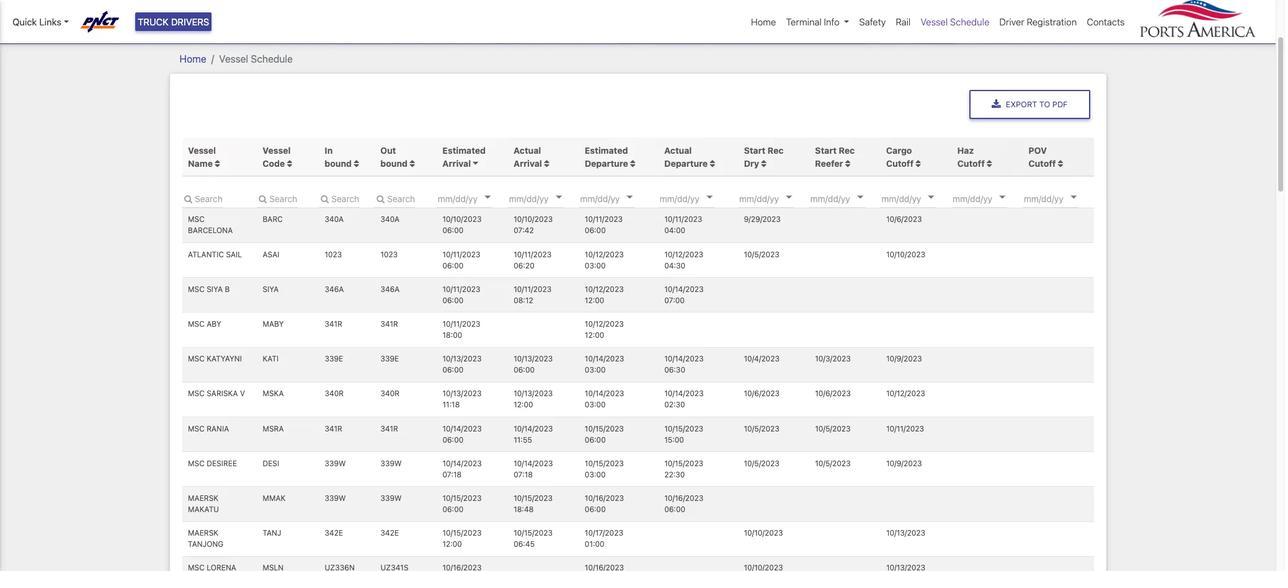 Task type: vqa. For each thing, say whether or not it's contained in the screenshot.


Task type: locate. For each thing, give the bounding box(es) containing it.
mm/dd/yy field up 10/10/2023 06:00
[[437, 189, 511, 208]]

mm/dd/yy field down pov cutoff
[[1023, 189, 1097, 208]]

cutoff down pov
[[1029, 158, 1056, 169]]

0 horizontal spatial 10/16/2023 06:00
[[585, 494, 624, 514]]

1 horizontal spatial 1023
[[381, 250, 398, 259]]

1 horizontal spatial rec
[[839, 145, 855, 156]]

1 horizontal spatial 10/16/2023 06:00
[[665, 494, 704, 514]]

name
[[188, 158, 213, 169]]

bound down out
[[381, 158, 408, 169]]

10/11/2023 18:00
[[443, 320, 481, 340]]

10/6/2023
[[887, 215, 922, 224], [744, 389, 780, 399], [815, 389, 851, 399]]

msc for msc rania
[[188, 424, 205, 433]]

contacts link
[[1082, 10, 1130, 34]]

vessel schedule
[[921, 16, 990, 27], [219, 53, 293, 64]]

home
[[751, 16, 776, 27], [180, 53, 206, 64]]

10/11/2023 06:00 for 10/11/2023 06:20
[[443, 250, 481, 270]]

10/15/2023 06:00 up 10/15/2023 03:00
[[585, 424, 624, 445]]

haz
[[958, 145, 974, 156]]

1 horizontal spatial departure
[[665, 158, 708, 169]]

10/15/2023 06:00 up the 10/15/2023 12:00
[[443, 494, 482, 514]]

10/13/2023 06:00 down 18:00
[[443, 354, 482, 375]]

0 horizontal spatial 10/6/2023
[[744, 389, 780, 399]]

asai
[[263, 250, 279, 259]]

10/11/2023
[[585, 215, 623, 224], [665, 215, 703, 224], [443, 250, 481, 259], [514, 250, 552, 259], [443, 285, 481, 294], [514, 285, 552, 294], [443, 320, 481, 329], [887, 424, 925, 433]]

cutoff down cargo
[[887, 158, 914, 169]]

1 horizontal spatial home
[[751, 16, 776, 27]]

actual inside actual departure
[[665, 145, 692, 156]]

0 horizontal spatial estimated
[[443, 145, 486, 156]]

mm/dd/yy field
[[437, 189, 511, 208], [508, 189, 582, 208], [579, 189, 654, 208], [659, 189, 733, 208], [738, 189, 813, 208], [809, 189, 884, 208], [881, 189, 955, 208], [952, 189, 1026, 208], [1023, 189, 1097, 208]]

siya down asai
[[263, 285, 279, 294]]

10/5/2023 for 10/15/2023 22:30
[[744, 459, 780, 468]]

10/11/2023 06:00 up 10/11/2023 18:00
[[443, 285, 481, 305]]

339w
[[325, 459, 346, 468], [381, 459, 402, 468], [325, 494, 346, 503], [381, 494, 402, 503]]

10/13/2023 06:00 up '10/13/2023 12:00'
[[514, 354, 553, 375]]

1 horizontal spatial 10/13/2023 06:00
[[514, 354, 553, 375]]

1 vertical spatial 10/9/2023
[[887, 459, 922, 468]]

1 vertical spatial 10/12/2023 12:00
[[585, 320, 624, 340]]

estimated for departure
[[585, 145, 628, 156]]

06:20
[[514, 261, 535, 270]]

msc left b
[[188, 285, 205, 294]]

maby
[[263, 320, 284, 329]]

2 10/12/2023 12:00 from the top
[[585, 320, 624, 340]]

None field
[[182, 189, 223, 208], [257, 189, 298, 208], [319, 189, 360, 208], [375, 189, 416, 208], [182, 189, 223, 208], [257, 189, 298, 208], [319, 189, 360, 208], [375, 189, 416, 208]]

1 horizontal spatial 340a
[[381, 215, 400, 224]]

1 mm/dd/yy field from the left
[[437, 189, 511, 208]]

0 vertical spatial 10/9/2023
[[887, 354, 922, 364]]

22:30
[[665, 470, 685, 479]]

07:18 down the 10/14/2023 06:00
[[443, 470, 462, 479]]

9/29/2023
[[744, 215, 781, 224]]

0 horizontal spatial 342e
[[325, 529, 343, 538]]

3 cutoff from the left
[[1029, 158, 1056, 169]]

2 10/16/2023 from the left
[[665, 494, 704, 503]]

msc for msc barcelona
[[188, 215, 205, 224]]

open calendar image
[[627, 196, 633, 199], [707, 196, 713, 199], [929, 196, 935, 199], [1000, 196, 1006, 199], [1071, 196, 1077, 199]]

0 vertical spatial vessel schedule
[[921, 16, 990, 27]]

0 horizontal spatial 1023
[[325, 250, 342, 259]]

0 horizontal spatial bound
[[325, 158, 352, 169]]

341r
[[325, 320, 342, 329], [381, 320, 398, 329], [325, 424, 342, 433], [381, 424, 398, 433]]

0 horizontal spatial 07:18
[[443, 470, 462, 479]]

1 horizontal spatial start
[[815, 145, 837, 156]]

rec inside start rec dry
[[768, 145, 784, 156]]

1 340a from the left
[[325, 215, 344, 224]]

4 open calendar image from the left
[[1000, 196, 1006, 199]]

2 actual from the left
[[665, 145, 692, 156]]

03:00 for 10/13/2023 06:00
[[585, 366, 606, 375]]

1 bound from the left
[[325, 158, 352, 169]]

0 horizontal spatial 340r
[[325, 389, 344, 399]]

vessel
[[921, 16, 948, 27], [219, 53, 248, 64], [188, 145, 216, 156], [263, 145, 291, 156]]

2 vertical spatial 10/11/2023 06:00
[[443, 285, 481, 305]]

estimated
[[443, 145, 486, 156], [585, 145, 628, 156]]

10/15/2023 18:48
[[514, 494, 553, 514]]

0 horizontal spatial 10/15/2023 06:00
[[443, 494, 482, 514]]

10/16/2023 down 10/15/2023 03:00
[[585, 494, 624, 503]]

siya
[[207, 285, 223, 294], [263, 285, 279, 294]]

5 open calendar image from the left
[[1071, 196, 1077, 199]]

10/10/2023 06:00
[[443, 215, 482, 235]]

1 horizontal spatial 10/15/2023 06:00
[[585, 424, 624, 445]]

03:00 inside 10/12/2023 03:00
[[585, 261, 606, 270]]

maersk up tanjong
[[188, 529, 219, 538]]

10/11/2023 04:00
[[665, 215, 703, 235]]

1 10/9/2023 from the top
[[887, 354, 922, 364]]

1 vertical spatial 10/14/2023 03:00
[[585, 389, 624, 410]]

2 departure from the left
[[665, 158, 708, 169]]

mm/dd/yy field for first open calendar icon from left
[[579, 189, 654, 208]]

10/4/2023
[[744, 354, 780, 364]]

home link down the drivers
[[180, 53, 206, 64]]

rec inside start rec reefer
[[839, 145, 855, 156]]

7 msc from the top
[[188, 459, 205, 468]]

1 horizontal spatial 342e
[[381, 529, 399, 538]]

driver registration
[[1000, 16, 1077, 27]]

2 estimated from the left
[[585, 145, 628, 156]]

0 horizontal spatial 346a
[[325, 285, 344, 294]]

mm/dd/yy field for second open calendar image from right
[[738, 189, 813, 208]]

0 vertical spatial maersk
[[188, 494, 219, 503]]

0 horizontal spatial 10/16/2023
[[585, 494, 624, 503]]

start rec dry
[[744, 145, 784, 169]]

1 msc from the top
[[188, 215, 205, 224]]

1 rec from the left
[[768, 145, 784, 156]]

2 open calendar image from the left
[[707, 196, 713, 199]]

1023
[[325, 250, 342, 259], [381, 250, 398, 259]]

0 horizontal spatial schedule
[[251, 53, 293, 64]]

0 vertical spatial home
[[751, 16, 776, 27]]

2 start from the left
[[815, 145, 837, 156]]

0 horizontal spatial vessel schedule
[[219, 53, 293, 64]]

cargo
[[887, 145, 912, 156]]

0 horizontal spatial rec
[[768, 145, 784, 156]]

6 mm/dd/yy field from the left
[[809, 189, 884, 208]]

maersk
[[188, 494, 219, 503], [188, 529, 219, 538]]

1 horizontal spatial 10/16/2023
[[665, 494, 704, 503]]

rec for start rec reefer
[[839, 145, 855, 156]]

departure for estimated
[[585, 158, 628, 169]]

truck
[[138, 16, 169, 27]]

msc up barcelona
[[188, 215, 205, 224]]

0 horizontal spatial home
[[180, 53, 206, 64]]

actual
[[514, 145, 541, 156], [665, 145, 692, 156]]

aby
[[207, 320, 221, 329]]

1 horizontal spatial 10/6/2023
[[815, 389, 851, 399]]

10/14/2023 06:00
[[443, 424, 482, 445]]

start inside start rec reefer
[[815, 145, 837, 156]]

bound for in
[[325, 158, 352, 169]]

pov cutoff
[[1029, 145, 1056, 169]]

rec left start rec reefer
[[768, 145, 784, 156]]

10/12/2023 04:30
[[665, 250, 704, 270]]

1 horizontal spatial cutoff
[[958, 158, 985, 169]]

1 horizontal spatial 340r
[[381, 389, 400, 399]]

actual for actual departure
[[665, 145, 692, 156]]

08:12
[[514, 296, 533, 305]]

sariska
[[207, 389, 238, 399]]

1 339e from the left
[[325, 354, 343, 364]]

msc left sariska
[[188, 389, 205, 399]]

10/13/2023
[[443, 354, 482, 364], [514, 354, 553, 364], [443, 389, 482, 399], [514, 389, 553, 399], [887, 529, 926, 538]]

1 horizontal spatial 07:18
[[514, 470, 533, 479]]

2 03:00 from the top
[[585, 366, 606, 375]]

1 horizontal spatial 346a
[[381, 285, 400, 294]]

msc left aby
[[188, 320, 205, 329]]

10/14/2023 07:18 down the 10/14/2023 06:00
[[443, 459, 482, 479]]

msc aby
[[188, 320, 221, 329]]

10/12/2023 for 341r
[[585, 320, 624, 329]]

0 horizontal spatial 10/14/2023 07:18
[[443, 459, 482, 479]]

drivers
[[171, 16, 209, 27]]

home link left the terminal
[[746, 10, 781, 34]]

10/12/2023 12:00 for 10/11/2023 06:00
[[585, 285, 624, 305]]

tanjong
[[188, 540, 224, 549]]

6 msc from the top
[[188, 424, 205, 433]]

0 horizontal spatial start
[[744, 145, 766, 156]]

arrival
[[443, 158, 471, 169], [514, 158, 542, 169]]

15:00
[[665, 435, 684, 445]]

8 mm/dd/yy field from the left
[[952, 189, 1026, 208]]

1 maersk from the top
[[188, 494, 219, 503]]

04:00
[[665, 226, 686, 235]]

departure
[[585, 158, 628, 169], [665, 158, 708, 169]]

11:55
[[514, 435, 532, 445]]

07:18 up 10/15/2023 18:48
[[514, 470, 533, 479]]

04:30
[[665, 261, 686, 270]]

mm/dd/yy field up 9/29/2023
[[738, 189, 813, 208]]

10/14/2023 02:30
[[665, 389, 704, 410]]

1 horizontal spatial 339e
[[381, 354, 399, 364]]

cutoff for cargo
[[887, 158, 914, 169]]

msc inside "msc barcelona"
[[188, 215, 205, 224]]

10/15/2023 12:00
[[443, 529, 482, 549]]

1 10/16/2023 06:00 from the left
[[585, 494, 624, 514]]

1 actual from the left
[[514, 145, 541, 156]]

1 departure from the left
[[585, 158, 628, 169]]

0 horizontal spatial departure
[[585, 158, 628, 169]]

1 03:00 from the top
[[585, 261, 606, 270]]

10/16/2023 06:00 down 22:30
[[665, 494, 704, 514]]

barc
[[263, 215, 283, 224]]

10/14/2023 03:00
[[585, 354, 624, 375], [585, 389, 624, 410]]

tanj
[[263, 529, 281, 538]]

mm/dd/yy field down estimated departure
[[579, 189, 654, 208]]

2 340a from the left
[[381, 215, 400, 224]]

1 340r from the left
[[325, 389, 344, 399]]

0 vertical spatial 10/11/2023 06:00
[[585, 215, 623, 235]]

maersk inside maersk tanjong
[[188, 529, 219, 538]]

4 msc from the top
[[188, 354, 205, 364]]

2 arrival from the left
[[514, 158, 542, 169]]

10/14/2023
[[665, 285, 704, 294], [585, 354, 624, 364], [665, 354, 704, 364], [585, 389, 624, 399], [665, 389, 704, 399], [443, 424, 482, 433], [514, 424, 553, 433], [443, 459, 482, 468], [514, 459, 553, 468]]

0 vertical spatial schedule
[[951, 16, 990, 27]]

0 vertical spatial home link
[[746, 10, 781, 34]]

1 horizontal spatial actual
[[665, 145, 692, 156]]

10/12/2023 for 1023
[[585, 250, 624, 259]]

1 10/14/2023 03:00 from the top
[[585, 354, 624, 375]]

msc left katyayni
[[188, 354, 205, 364]]

mm/dd/yy field up "10/10/2023 07:42" at the top of page
[[508, 189, 582, 208]]

2 horizontal spatial cutoff
[[1029, 158, 1056, 169]]

start
[[744, 145, 766, 156], [815, 145, 837, 156]]

0 horizontal spatial arrival
[[443, 158, 471, 169]]

msc for msc katyayni
[[188, 354, 205, 364]]

maersk tanjong
[[188, 529, 224, 549]]

07:42
[[514, 226, 534, 235]]

1 10/16/2023 from the left
[[585, 494, 624, 503]]

0 horizontal spatial 340a
[[325, 215, 344, 224]]

1 horizontal spatial 10/14/2023 07:18
[[514, 459, 553, 479]]

maersk up makatu at the left bottom of page
[[188, 494, 219, 503]]

0 horizontal spatial actual
[[514, 145, 541, 156]]

mm/dd/yy field down reefer
[[809, 189, 884, 208]]

0 vertical spatial 10/14/2023 03:00
[[585, 354, 624, 375]]

msc left rania
[[188, 424, 205, 433]]

2 cutoff from the left
[[958, 158, 985, 169]]

03:00 inside 10/15/2023 03:00
[[585, 470, 606, 479]]

10/14/2023 07:18 down 11:55
[[514, 459, 553, 479]]

cutoff down haz
[[958, 158, 985, 169]]

5 msc from the top
[[188, 389, 205, 399]]

4 mm/dd/yy field from the left
[[659, 189, 733, 208]]

03:00 for 10/13/2023 12:00
[[585, 400, 606, 410]]

1 horizontal spatial estimated
[[585, 145, 628, 156]]

mm/dd/yy field down cargo cutoff
[[881, 189, 955, 208]]

10/11/2023 06:00 up 10/12/2023 03:00
[[585, 215, 623, 235]]

1 vertical spatial home link
[[180, 53, 206, 64]]

open calendar image
[[485, 196, 491, 199], [556, 196, 562, 199], [786, 196, 792, 199], [857, 196, 864, 199]]

desiree
[[207, 459, 237, 468]]

0 horizontal spatial cutoff
[[887, 158, 914, 169]]

1 arrival from the left
[[443, 158, 471, 169]]

bound inside in bound
[[325, 158, 352, 169]]

2 10/9/2023 from the top
[[887, 459, 922, 468]]

rec up reefer
[[839, 145, 855, 156]]

out bound
[[381, 145, 410, 169]]

10/15/2023 06:45
[[514, 529, 553, 549]]

1 vertical spatial 10/15/2023 06:00
[[443, 494, 482, 514]]

maersk inside maersk makatu
[[188, 494, 219, 503]]

mm/dd/yy field for 4th open calendar image from the left
[[809, 189, 884, 208]]

0 horizontal spatial siya
[[207, 285, 223, 294]]

reefer
[[815, 158, 844, 169]]

2 rec from the left
[[839, 145, 855, 156]]

1 10/12/2023 12:00 from the top
[[585, 285, 624, 305]]

1 vertical spatial maersk
[[188, 529, 219, 538]]

2 mm/dd/yy field from the left
[[508, 189, 582, 208]]

10/11/2023 06:00 down 10/10/2023 06:00
[[443, 250, 481, 270]]

7 mm/dd/yy field from the left
[[881, 189, 955, 208]]

10/3/2023
[[815, 354, 851, 364]]

msc for msc sariska v
[[188, 389, 205, 399]]

driver
[[1000, 16, 1025, 27]]

12:00 inside the 10/15/2023 12:00
[[443, 540, 462, 549]]

10/5/2023 for 10/12/2023 04:30
[[744, 250, 780, 259]]

9 mm/dd/yy field from the left
[[1023, 189, 1097, 208]]

atlantic
[[188, 250, 224, 259]]

home down the drivers
[[180, 53, 206, 64]]

schedule
[[951, 16, 990, 27], [251, 53, 293, 64]]

rail
[[896, 16, 911, 27]]

estimated inside estimated departure
[[585, 145, 628, 156]]

start up "dry"
[[744, 145, 766, 156]]

1 estimated from the left
[[443, 145, 486, 156]]

1 start from the left
[[744, 145, 766, 156]]

1 horizontal spatial arrival
[[514, 158, 542, 169]]

2 10/14/2023 03:00 from the top
[[585, 389, 624, 410]]

2 10/16/2023 06:00 from the left
[[665, 494, 704, 514]]

msc barcelona
[[188, 215, 233, 235]]

katyayni
[[207, 354, 242, 364]]

10/17/2023
[[585, 529, 624, 538]]

start up reefer
[[815, 145, 837, 156]]

2 msc from the top
[[188, 285, 205, 294]]

3 03:00 from the top
[[585, 400, 606, 410]]

4 03:00 from the top
[[585, 470, 606, 479]]

1 horizontal spatial bound
[[381, 158, 408, 169]]

maersk for maersk tanjong
[[188, 529, 219, 538]]

actual inside actual arrival
[[514, 145, 541, 156]]

truck drivers link
[[135, 12, 212, 31]]

bound down in
[[325, 158, 352, 169]]

start rec reefer
[[815, 145, 855, 169]]

bound inside out bound
[[381, 158, 408, 169]]

1 horizontal spatial siya
[[263, 285, 279, 294]]

0 vertical spatial 10/12/2023 12:00
[[585, 285, 624, 305]]

pov
[[1029, 145, 1047, 156]]

1 cutoff from the left
[[887, 158, 914, 169]]

10/14/2023 07:00
[[665, 285, 704, 305]]

0 horizontal spatial 339e
[[325, 354, 343, 364]]

2 bound from the left
[[381, 158, 408, 169]]

2 1023 from the left
[[381, 250, 398, 259]]

3 mm/dd/yy field from the left
[[579, 189, 654, 208]]

10/11/2023 06:00
[[585, 215, 623, 235], [443, 250, 481, 270], [443, 285, 481, 305]]

10/11/2023 06:00 for 10/11/2023 08:12
[[443, 285, 481, 305]]

msc for msc desiree
[[188, 459, 205, 468]]

actual departure
[[665, 145, 708, 169]]

03:00
[[585, 261, 606, 270], [585, 366, 606, 375], [585, 400, 606, 410], [585, 470, 606, 479]]

18:48
[[514, 505, 534, 514]]

10/16/2023 06:00 up 10/17/2023 at bottom
[[585, 494, 624, 514]]

3 msc from the top
[[188, 320, 205, 329]]

arrival inside the estimated arrival
[[443, 158, 471, 169]]

maersk for maersk makatu
[[188, 494, 219, 503]]

0 horizontal spatial 10/13/2023 06:00
[[443, 354, 482, 375]]

10/16/2023 down 22:30
[[665, 494, 704, 503]]

mm/dd/yy field up '10/11/2023 04:00'
[[659, 189, 733, 208]]

siya left b
[[207, 285, 223, 294]]

2 maersk from the top
[[188, 529, 219, 538]]

start inside start rec dry
[[744, 145, 766, 156]]

10/16/2023 06:00
[[585, 494, 624, 514], [665, 494, 704, 514]]

5 mm/dd/yy field from the left
[[738, 189, 813, 208]]

start for reefer
[[815, 145, 837, 156]]

10/13/2023 06:00
[[443, 354, 482, 375], [514, 354, 553, 375]]

terminal
[[786, 16, 822, 27]]

06:00
[[443, 226, 464, 235], [585, 226, 606, 235], [443, 261, 464, 270], [443, 296, 464, 305], [443, 366, 464, 375], [514, 366, 535, 375], [443, 435, 464, 445], [585, 435, 606, 445], [443, 505, 464, 514], [585, 505, 606, 514], [665, 505, 686, 514]]

msc left desiree
[[188, 459, 205, 468]]

1 vertical spatial 10/11/2023 06:00
[[443, 250, 481, 270]]

1 open calendar image from the left
[[627, 196, 633, 199]]

terminal info
[[786, 16, 840, 27]]

cutoff
[[887, 158, 914, 169], [958, 158, 985, 169], [1029, 158, 1056, 169]]

bound for out
[[381, 158, 408, 169]]

home left the terminal
[[751, 16, 776, 27]]

10/14/2023 03:00 for 10/13/2023 06:00
[[585, 354, 624, 375]]

mm/dd/yy field down haz cutoff
[[952, 189, 1026, 208]]



Task type: describe. For each thing, give the bounding box(es) containing it.
arrival for estimated arrival
[[443, 158, 471, 169]]

mm/dd/yy field for second open calendar image from left
[[508, 189, 582, 208]]

0 horizontal spatial home link
[[180, 53, 206, 64]]

1 10/13/2023 06:00 from the left
[[443, 354, 482, 375]]

export to pdf
[[1006, 100, 1068, 109]]

1 horizontal spatial home link
[[746, 10, 781, 34]]

download image
[[992, 100, 1001, 109]]

mm/dd/yy field for first open calendar icon from right
[[1023, 189, 1097, 208]]

msc desiree
[[188, 459, 237, 468]]

1 vertical spatial schedule
[[251, 53, 293, 64]]

estimated arrival
[[443, 145, 486, 169]]

code
[[263, 158, 285, 169]]

3 open calendar image from the left
[[786, 196, 792, 199]]

1 horizontal spatial schedule
[[951, 16, 990, 27]]

contacts
[[1087, 16, 1125, 27]]

1 10/14/2023 07:18 from the left
[[443, 459, 482, 479]]

driver registration link
[[995, 10, 1082, 34]]

2 07:18 from the left
[[514, 470, 533, 479]]

4 open calendar image from the left
[[857, 196, 864, 199]]

1 342e from the left
[[325, 529, 343, 538]]

mmak
[[263, 494, 286, 503]]

06:00 inside the 10/14/2023 06:00
[[443, 435, 464, 445]]

1 346a from the left
[[325, 285, 344, 294]]

10/15/2023 03:00
[[585, 459, 624, 479]]

actual for actual arrival
[[514, 145, 541, 156]]

10/9/2023 for 10/5/2023
[[887, 459, 922, 468]]

10/14/2023 06:30
[[665, 354, 704, 375]]

0 vertical spatial 10/15/2023 06:00
[[585, 424, 624, 445]]

pdf
[[1053, 100, 1068, 109]]

estimated departure
[[585, 145, 628, 169]]

mm/dd/yy field for 4th open calendar icon from the left
[[952, 189, 1026, 208]]

vessel schedule link
[[916, 10, 995, 34]]

msc for msc aby
[[188, 320, 205, 329]]

sail
[[226, 250, 242, 259]]

msc for msc siya b
[[188, 285, 205, 294]]

rail link
[[891, 10, 916, 34]]

10/14/2023 03:00 for 10/13/2023 12:00
[[585, 389, 624, 410]]

msc katyayni
[[188, 354, 242, 364]]

rania
[[207, 424, 229, 433]]

msc siya b
[[188, 285, 230, 294]]

2 10/13/2023 06:00 from the left
[[514, 354, 553, 375]]

mm/dd/yy field for second open calendar icon
[[659, 189, 733, 208]]

info
[[824, 16, 840, 27]]

06:30
[[665, 366, 686, 375]]

03:00 for 10/14/2023 07:18
[[585, 470, 606, 479]]

06:00 inside 10/10/2023 06:00
[[443, 226, 464, 235]]

10/11/2023 06:20
[[514, 250, 552, 270]]

2 10/14/2023 07:18 from the left
[[514, 459, 553, 479]]

registration
[[1027, 16, 1077, 27]]

10/17/2023 01:00
[[585, 529, 624, 549]]

03:00 for 10/11/2023 06:20
[[585, 261, 606, 270]]

out
[[381, 145, 396, 156]]

2 339e from the left
[[381, 354, 399, 364]]

mska
[[263, 389, 284, 399]]

msra
[[263, 424, 284, 433]]

export to pdf link
[[970, 90, 1090, 119]]

departure for actual
[[665, 158, 708, 169]]

quick links link
[[12, 15, 69, 29]]

01:00
[[585, 540, 605, 549]]

vessel name
[[188, 145, 216, 169]]

estimated for arrival
[[443, 145, 486, 156]]

msc rania
[[188, 424, 229, 433]]

maersk makatu
[[188, 494, 219, 514]]

10/11/2023 08:12
[[514, 285, 552, 305]]

2 346a from the left
[[381, 285, 400, 294]]

07:00
[[665, 296, 685, 305]]

haz cutoff
[[958, 145, 985, 169]]

1 siya from the left
[[207, 285, 223, 294]]

start for dry
[[744, 145, 766, 156]]

cutoff for pov
[[1029, 158, 1056, 169]]

1 vertical spatial vessel schedule
[[219, 53, 293, 64]]

3 open calendar image from the left
[[929, 196, 935, 199]]

10/9/2023 for 10/3/2023
[[887, 354, 922, 364]]

dry
[[744, 158, 760, 169]]

06:45
[[514, 540, 535, 549]]

1 open calendar image from the left
[[485, 196, 491, 199]]

11:18
[[443, 400, 460, 410]]

10/12/2023 12:00 for 10/11/2023 18:00
[[585, 320, 624, 340]]

1 vertical spatial home
[[180, 53, 206, 64]]

1 1023 from the left
[[325, 250, 342, 259]]

2 siya from the left
[[263, 285, 279, 294]]

mm/dd/yy field for third open calendar icon from the left
[[881, 189, 955, 208]]

to
[[1040, 100, 1051, 109]]

atlantic sail
[[188, 250, 242, 259]]

02:30
[[665, 400, 685, 410]]

b
[[225, 285, 230, 294]]

10/12/2023 for 346a
[[585, 285, 624, 294]]

arrival for actual arrival
[[514, 158, 542, 169]]

v
[[240, 389, 245, 399]]

2 open calendar image from the left
[[556, 196, 562, 199]]

desi
[[263, 459, 279, 468]]

terminal info link
[[781, 10, 855, 34]]

10/13/2023 12:00
[[514, 389, 553, 410]]

barcelona
[[188, 226, 233, 235]]

1 07:18 from the left
[[443, 470, 462, 479]]

2 340r from the left
[[381, 389, 400, 399]]

msc sariska v
[[188, 389, 245, 399]]

10/15/2023 15:00
[[665, 424, 704, 445]]

actual arrival
[[514, 145, 542, 169]]

vessel code
[[263, 145, 291, 169]]

10/5/2023 for 10/15/2023 15:00
[[744, 424, 780, 433]]

18:00
[[443, 331, 462, 340]]

10/12/2023 03:00
[[585, 250, 624, 270]]

12:00 inside '10/13/2023 12:00'
[[514, 400, 533, 410]]

cutoff for haz
[[958, 158, 985, 169]]

rec for start rec dry
[[768, 145, 784, 156]]

2 horizontal spatial 10/6/2023
[[887, 215, 922, 224]]

in bound
[[325, 145, 354, 169]]

safety
[[860, 16, 886, 27]]

mm/dd/yy field for 1st open calendar image
[[437, 189, 511, 208]]

export
[[1006, 100, 1038, 109]]

10/14/2023 11:55
[[514, 424, 553, 445]]

2 342e from the left
[[381, 529, 399, 538]]

10/10/2023 07:42
[[514, 215, 553, 235]]

kati
[[263, 354, 279, 364]]

1 horizontal spatial vessel schedule
[[921, 16, 990, 27]]

safety link
[[855, 10, 891, 34]]

quick links
[[12, 16, 61, 27]]

10/15/2023 22:30
[[665, 459, 704, 479]]



